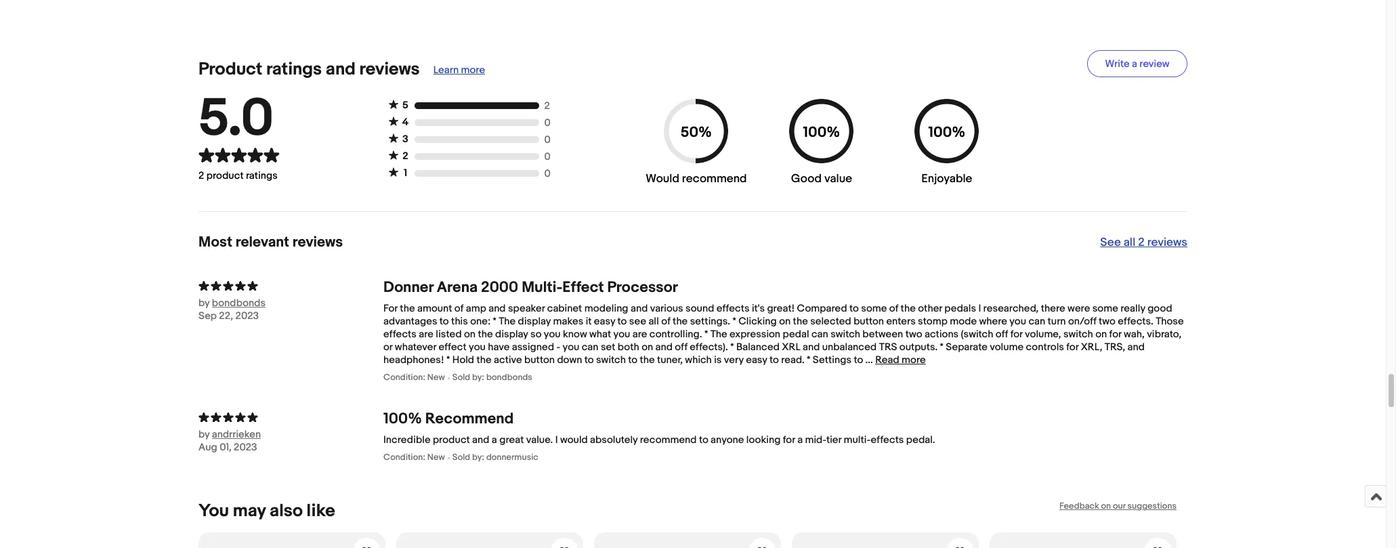 Task type: vqa. For each thing, say whether or not it's contained in the screenshot.
easy to the left
yes



Task type: describe. For each thing, give the bounding box(es) containing it.
one:
[[471, 315, 491, 328]]

donner
[[384, 279, 434, 297]]

to inside 100% recommend incredible product and a great value. i would absolutely recommend to anyone looking for a mid-tier multi-effects pedal.
[[699, 434, 709, 447]]

1 horizontal spatial easy
[[746, 354, 768, 367]]

0 vertical spatial product
[[207, 170, 244, 183]]

to left see
[[618, 315, 627, 328]]

know
[[563, 328, 587, 341]]

* right outputs.
[[940, 341, 944, 354]]

for left xrl,
[[1067, 341, 1079, 354]]

product
[[199, 59, 262, 80]]

0 for 3
[[545, 133, 551, 146]]

expression
[[730, 328, 781, 341]]

the left other
[[901, 302, 916, 315]]

tuner,
[[657, 354, 683, 367]]

like
[[307, 501, 335, 522]]

and inside 100% recommend incredible product and a great value. i would absolutely recommend to anyone looking for a mid-tier multi-effects pedal.
[[473, 434, 490, 447]]

0 horizontal spatial a
[[492, 434, 497, 447]]

effects.
[[1119, 315, 1154, 328]]

2 are from the left
[[633, 328, 648, 341]]

feedback
[[1060, 501, 1100, 512]]

to left read.
[[770, 354, 779, 367]]

i inside the for the amount of amp and speaker cabinet modeling and various sound effects it's great! compared to some of the other pedals i researched, there were some really good advantages to this one: * the display makes it easy to see all of the settings. * clicking on the selected button enters stomp mode where you can turn on/off two effects. those effects are listed on the display so you know what you are controlling. * the expression pedal can switch between two actions (switch off for volume, switch on for wah, vibrato, or whatever effect you have assigned - you can set both on and off effects). * balanced xrl and unbalanced trs outputs. * separate volume controls for xrl, trs, and headphones! * hold the active button down to switch to the tuner, which is very easy to read. * settings to ...
[[979, 302, 982, 315]]

(switch
[[962, 328, 994, 341]]

feedback on our suggestions link
[[1060, 501, 1177, 512]]

good value
[[791, 172, 853, 186]]

-
[[557, 341, 561, 354]]

* right read.
[[807, 354, 811, 367]]

for left wah,
[[1110, 328, 1122, 341]]

anyone
[[711, 434, 745, 447]]

mode
[[950, 315, 977, 328]]

* left the hold
[[447, 354, 450, 367]]

processor
[[608, 279, 678, 297]]

effects inside 100% recommend incredible product and a great value. i would absolutely recommend to anyone looking for a mid-tier multi-effects pedal.
[[871, 434, 905, 447]]

great
[[500, 434, 524, 447]]

arena
[[437, 279, 478, 297]]

andrrieken
[[212, 429, 261, 441]]

absolutely
[[590, 434, 638, 447]]

donnermusic
[[487, 452, 539, 463]]

looking
[[747, 434, 781, 447]]

reviews for see all 2 reviews
[[1148, 236, 1188, 250]]

is
[[715, 354, 722, 367]]

pedal.
[[907, 434, 936, 447]]

to right compared
[[850, 302, 859, 315]]

0 horizontal spatial can
[[582, 341, 599, 354]]

those
[[1156, 315, 1185, 328]]

0 horizontal spatial the
[[499, 315, 516, 328]]

listed
[[436, 328, 462, 341]]

andrrieken link
[[212, 429, 307, 441]]

see
[[630, 315, 647, 328]]

1
[[404, 167, 407, 180]]

have
[[488, 341, 510, 354]]

turn
[[1048, 315, 1067, 328]]

set
[[601, 341, 616, 354]]

by andrrieken aug 01, 2023
[[199, 429, 261, 454]]

2000
[[481, 279, 519, 297]]

pedal
[[783, 328, 810, 341]]

good
[[1148, 302, 1173, 315]]

write
[[1106, 57, 1130, 70]]

you right so
[[544, 328, 561, 341]]

to left this
[[440, 315, 449, 328]]

on right both
[[642, 341, 654, 354]]

on/off
[[1069, 315, 1097, 328]]

amount
[[417, 302, 452, 315]]

0 vertical spatial recommend
[[682, 172, 747, 186]]

5.0 out of 5 stars based on 2 product ratings image
[[199, 147, 388, 163]]

read
[[876, 354, 900, 367]]

aug
[[199, 441, 217, 454]]

22,
[[219, 310, 233, 323]]

product inside 100% recommend incredible product and a great value. i would absolutely recommend to anyone looking for a mid-tier multi-effects pedal.
[[433, 434, 470, 447]]

this
[[451, 315, 468, 328]]

for down researched,
[[1011, 328, 1023, 341]]

actions
[[925, 328, 959, 341]]

write a review link
[[1088, 50, 1188, 77]]

i inside 100% recommend incredible product and a great value. i would absolutely recommend to anyone looking for a mid-tier multi-effects pedal.
[[556, 434, 558, 447]]

2023 for donner arena 2000 multi-effect processor
[[236, 310, 259, 323]]

the left tuner,
[[640, 354, 655, 367]]

1 horizontal spatial a
[[798, 434, 803, 447]]

where
[[980, 315, 1008, 328]]

you right where
[[1010, 315, 1027, 328]]

xrl
[[782, 341, 801, 354]]

1 horizontal spatial of
[[662, 315, 671, 328]]

2 horizontal spatial of
[[890, 302, 899, 315]]

bondbonds link
[[212, 297, 307, 310]]

clicking
[[739, 315, 777, 328]]

100 percents of reviewers think of this product as good value element
[[771, 99, 873, 197]]

* right one:
[[493, 315, 497, 328]]

1 horizontal spatial can
[[812, 328, 829, 341]]

0 horizontal spatial two
[[906, 328, 923, 341]]

trs
[[880, 341, 898, 354]]

display left so
[[495, 328, 528, 341]]

you left have at the bottom of the page
[[469, 341, 486, 354]]

volume,
[[1026, 328, 1062, 341]]

which
[[686, 354, 712, 367]]

learn
[[434, 64, 459, 77]]

100 percents of reviewers think of this product as enjoyable element
[[897, 99, 998, 197]]

whatever
[[395, 341, 437, 354]]

sep
[[199, 310, 217, 323]]

there
[[1042, 302, 1066, 315]]

percents of reviewers think of this product as image for donner arena 2000 multi-effect processor
[[199, 279, 384, 292]]

display up the "assigned"
[[518, 315, 551, 328]]

you right the "-"
[[563, 341, 580, 354]]

on left our
[[1102, 501, 1112, 512]]

our
[[1114, 501, 1126, 512]]

great!
[[768, 302, 795, 315]]

what
[[590, 328, 612, 341]]

0 for 2
[[545, 150, 551, 163]]

between
[[863, 328, 904, 341]]

other
[[919, 302, 943, 315]]

by: for 100% recommend
[[472, 452, 485, 463]]

read more
[[876, 354, 926, 367]]

vibrato,
[[1148, 328, 1182, 341]]

settings
[[813, 354, 852, 367]]

selected
[[811, 315, 852, 328]]

2023 for 100% recommend
[[234, 441, 257, 454]]

so
[[531, 328, 542, 341]]

0 horizontal spatial switch
[[596, 354, 626, 367]]

down
[[557, 354, 583, 367]]

for
[[384, 302, 398, 315]]

researched,
[[984, 302, 1039, 315]]

most
[[199, 234, 232, 252]]

to right down
[[585, 354, 594, 367]]

1 vertical spatial button
[[525, 354, 555, 367]]

0 vertical spatial ratings
[[266, 59, 322, 80]]

by for 100% recommend
[[199, 429, 210, 441]]

modeling
[[585, 302, 629, 315]]

on right "listed"
[[464, 328, 476, 341]]



Task type: locate. For each thing, give the bounding box(es) containing it.
effect
[[439, 341, 467, 354]]

sold by: bondbonds
[[453, 372, 533, 383]]

write a review
[[1106, 57, 1170, 70]]

1 by: from the top
[[472, 372, 485, 383]]

good
[[791, 172, 822, 186]]

new down "headphones!"
[[428, 372, 445, 383]]

condition: down "headphones!"
[[384, 372, 426, 383]]

all inside the for the amount of amp and speaker cabinet modeling and various sound effects it's great! compared to some of the other pedals i researched, there were some really good advantages to this one: * the display makes it easy to see all of the settings. * clicking on the selected button enters stomp mode where you can turn on/off two effects. those effects are listed on the display so you know what you are controlling. * the expression pedal can switch between two actions (switch off for volume, switch on for wah, vibrato, or whatever effect you have assigned - you can set both on and off effects). * balanced xrl and unbalanced trs outputs. * separate volume controls for xrl, trs, and headphones! * hold the active button down to switch to the tuner, which is very easy to read. * settings to ...
[[649, 315, 659, 328]]

0 horizontal spatial product
[[207, 170, 244, 183]]

to
[[850, 302, 859, 315], [440, 315, 449, 328], [618, 315, 627, 328], [585, 354, 594, 367], [628, 354, 638, 367], [770, 354, 779, 367], [854, 354, 864, 367], [699, 434, 709, 447]]

speaker
[[508, 302, 545, 315]]

0 horizontal spatial reviews
[[293, 234, 343, 252]]

condition: new for 100% recommend
[[384, 452, 445, 463]]

2 0 from the top
[[545, 133, 551, 146]]

0 horizontal spatial some
[[862, 302, 888, 315]]

ratings right the product
[[266, 59, 322, 80]]

on left wah,
[[1096, 328, 1108, 341]]

2 by from the top
[[199, 429, 210, 441]]

1 horizontal spatial button
[[854, 315, 885, 328]]

by for donner arena 2000 multi-effect processor
[[199, 297, 210, 310]]

2023 right the 22,
[[236, 310, 259, 323]]

condition: for donner arena 2000 multi-effect processor
[[384, 372, 426, 383]]

2 horizontal spatial switch
[[1064, 328, 1094, 341]]

for right looking
[[783, 434, 796, 447]]

0 for 4
[[545, 116, 551, 129]]

1 horizontal spatial switch
[[831, 328, 861, 341]]

* left 'clicking'
[[733, 315, 737, 328]]

various
[[650, 302, 684, 315]]

see all 2 reviews
[[1101, 236, 1188, 250]]

by left the 22,
[[199, 297, 210, 310]]

sold down recommend
[[453, 452, 471, 463]]

condition: new down "headphones!"
[[384, 372, 445, 383]]

0 vertical spatial easy
[[594, 315, 616, 328]]

1 vertical spatial product
[[433, 434, 470, 447]]

0 horizontal spatial of
[[455, 302, 464, 315]]

the
[[400, 302, 415, 315], [901, 302, 916, 315], [673, 315, 688, 328], [793, 315, 809, 328], [478, 328, 493, 341], [477, 354, 492, 367], [640, 354, 655, 367]]

0 vertical spatial i
[[979, 302, 982, 315]]

1 vertical spatial new
[[428, 452, 445, 463]]

the right for
[[400, 302, 415, 315]]

1 horizontal spatial more
[[902, 354, 926, 367]]

0 vertical spatial more
[[461, 64, 485, 77]]

donner arena 2000 multi-effect processor
[[384, 279, 678, 297]]

new
[[428, 372, 445, 383], [428, 452, 445, 463]]

advantages
[[384, 315, 438, 328]]

list
[[199, 522, 1188, 548]]

headphones!
[[384, 354, 444, 367]]

effects).
[[690, 341, 729, 354]]

product down recommend
[[433, 434, 470, 447]]

by
[[199, 297, 210, 310], [199, 429, 210, 441]]

0 vertical spatial by
[[199, 297, 210, 310]]

1 0 from the top
[[545, 116, 551, 129]]

you may also like
[[199, 501, 335, 522]]

by inside by andrrieken aug 01, 2023
[[199, 429, 210, 441]]

0 horizontal spatial all
[[649, 315, 659, 328]]

tier
[[827, 434, 842, 447]]

50 percents of reviewers think of this product as would recommend element
[[646, 99, 748, 197]]

0 horizontal spatial easy
[[594, 315, 616, 328]]

switch
[[831, 328, 861, 341], [1064, 328, 1094, 341], [596, 354, 626, 367]]

1 condition: new from the top
[[384, 372, 445, 383]]

...
[[866, 354, 874, 367]]

are right set
[[633, 328, 648, 341]]

switch up settings
[[831, 328, 861, 341]]

1 vertical spatial by:
[[472, 452, 485, 463]]

you
[[199, 501, 229, 522]]

were
[[1068, 302, 1091, 315]]

by bondbonds sep 22, 2023
[[199, 297, 266, 323]]

0 for 1
[[545, 167, 551, 180]]

1 horizontal spatial bondbonds
[[487, 372, 533, 383]]

on up xrl
[[780, 315, 791, 328]]

read.
[[782, 354, 805, 367]]

off right (switch
[[996, 328, 1009, 341]]

1 vertical spatial sold
[[453, 452, 471, 463]]

active
[[494, 354, 522, 367]]

the up is
[[711, 328, 728, 341]]

bondbonds inside by bondbonds sep 22, 2023
[[212, 297, 266, 310]]

new for 100% recommend
[[428, 452, 445, 463]]

to right set
[[628, 354, 638, 367]]

for
[[1011, 328, 1023, 341], [1110, 328, 1122, 341], [1067, 341, 1079, 354], [783, 434, 796, 447]]

0 vertical spatial by:
[[472, 372, 485, 383]]

* right is
[[731, 341, 735, 354]]

a right write
[[1133, 57, 1138, 70]]

bondbonds down most
[[212, 297, 266, 310]]

value
[[825, 172, 853, 186]]

1 vertical spatial effects
[[384, 328, 417, 341]]

see all 2 reviews link
[[1101, 236, 1188, 250]]

1 vertical spatial i
[[556, 434, 558, 447]]

condition: for 100% recommend
[[384, 452, 426, 463]]

3 0 from the top
[[545, 150, 551, 163]]

0 horizontal spatial more
[[461, 64, 485, 77]]

1 sold from the top
[[453, 372, 471, 383]]

button up trs
[[854, 315, 885, 328]]

percents of reviewers think of this product as image
[[199, 279, 384, 292], [199, 410, 384, 423]]

you right what
[[614, 328, 631, 341]]

of left amp
[[455, 302, 464, 315]]

0 vertical spatial effects
[[717, 302, 750, 315]]

1 vertical spatial 2023
[[234, 441, 257, 454]]

1 vertical spatial condition:
[[384, 452, 426, 463]]

by inside by bondbonds sep 22, 2023
[[199, 297, 210, 310]]

2023 inside by andrrieken aug 01, 2023
[[234, 441, 257, 454]]

the up sold by: bondbonds
[[477, 354, 492, 367]]

two left actions
[[906, 328, 923, 341]]

recommend inside 100% recommend incredible product and a great value. i would absolutely recommend to anyone looking for a mid-tier multi-effects pedal.
[[640, 434, 697, 447]]

0 horizontal spatial effects
[[384, 328, 417, 341]]

multi-
[[844, 434, 871, 447]]

some up between
[[862, 302, 888, 315]]

reviews up 5
[[360, 59, 420, 80]]

2 sold from the top
[[453, 452, 471, 463]]

1 vertical spatial recommend
[[640, 434, 697, 447]]

bondbonds down "active"
[[487, 372, 533, 383]]

more for learn more
[[461, 64, 485, 77]]

0 vertical spatial 2023
[[236, 310, 259, 323]]

0 horizontal spatial button
[[525, 354, 555, 367]]

condition: down incredible
[[384, 452, 426, 463]]

1 by from the top
[[199, 297, 210, 310]]

the down amp
[[478, 328, 493, 341]]

1 horizontal spatial the
[[711, 328, 728, 341]]

2 vertical spatial effects
[[871, 434, 905, 447]]

2 horizontal spatial a
[[1133, 57, 1138, 70]]

recommend
[[426, 410, 514, 429]]

percents of reviewers think of this product as image for 100% recommend
[[199, 410, 384, 423]]

2 condition: from the top
[[384, 452, 426, 463]]

value.
[[526, 434, 553, 447]]

2 by: from the top
[[472, 452, 485, 463]]

can left turn
[[1029, 315, 1046, 328]]

effects left the it's
[[717, 302, 750, 315]]

3
[[403, 133, 409, 146]]

compared
[[798, 302, 848, 315]]

4 0 from the top
[[545, 167, 551, 180]]

learn more
[[434, 64, 485, 77]]

more for read more
[[902, 354, 926, 367]]

reviews for product ratings and reviews
[[360, 59, 420, 80]]

the up xrl
[[793, 315, 809, 328]]

controlling.
[[650, 328, 703, 341]]

1 vertical spatial by
[[199, 429, 210, 441]]

a left mid-
[[798, 434, 803, 447]]

2 product ratings
[[199, 170, 278, 183]]

by: left donnermusic
[[472, 452, 485, 463]]

the left settings.
[[673, 315, 688, 328]]

0
[[545, 116, 551, 129], [545, 133, 551, 146], [545, 150, 551, 163], [545, 167, 551, 180]]

effects left pedal.
[[871, 434, 905, 447]]

easy right "it" in the left bottom of the page
[[594, 315, 616, 328]]

may
[[233, 501, 266, 522]]

more
[[461, 64, 485, 77], [902, 354, 926, 367]]

2 horizontal spatial effects
[[871, 434, 905, 447]]

01,
[[220, 441, 232, 454]]

feedback on our suggestions
[[1060, 501, 1177, 512]]

for inside 100% recommend incredible product and a great value. i would absolutely recommend to anyone looking for a mid-tier multi-effects pedal.
[[783, 434, 796, 447]]

the right one:
[[499, 315, 516, 328]]

2 horizontal spatial reviews
[[1148, 236, 1188, 250]]

1 horizontal spatial some
[[1093, 302, 1119, 315]]

effects down for
[[384, 328, 417, 341]]

two right the 'on/off'
[[1099, 315, 1116, 328]]

2023 right 01,
[[234, 441, 257, 454]]

condition: new down incredible
[[384, 452, 445, 463]]

more right "learn"
[[461, 64, 485, 77]]

easy right "very"
[[746, 354, 768, 367]]

a left great
[[492, 434, 497, 447]]

5.0
[[199, 88, 274, 151]]

reviews
[[360, 59, 420, 80], [293, 234, 343, 252], [1148, 236, 1188, 250]]

0 horizontal spatial i
[[556, 434, 558, 447]]

by:
[[472, 372, 485, 383], [472, 452, 485, 463]]

controls
[[1027, 341, 1065, 354]]

outputs.
[[900, 341, 938, 354]]

more right read
[[902, 354, 926, 367]]

1 new from the top
[[428, 372, 445, 383]]

you
[[1010, 315, 1027, 328], [544, 328, 561, 341], [614, 328, 631, 341], [469, 341, 486, 354], [563, 341, 580, 354]]

volume
[[990, 341, 1024, 354]]

product ratings and reviews
[[199, 59, 420, 80]]

1 horizontal spatial i
[[979, 302, 982, 315]]

0 vertical spatial percents of reviewers think of this product as image
[[199, 279, 384, 292]]

0 horizontal spatial are
[[419, 328, 434, 341]]

1 horizontal spatial product
[[433, 434, 470, 447]]

by: down the hold
[[472, 372, 485, 383]]

new down incredible
[[428, 452, 445, 463]]

100%
[[384, 410, 422, 429]]

0 horizontal spatial off
[[675, 341, 688, 354]]

2023 inside by bondbonds sep 22, 2023
[[236, 310, 259, 323]]

it's
[[752, 302, 765, 315]]

percents of reviewers think of this product as image up andrrieken link
[[199, 410, 384, 423]]

sold
[[453, 372, 471, 383], [453, 452, 471, 463]]

0 vertical spatial sold
[[453, 372, 471, 383]]

0 horizontal spatial bondbonds
[[212, 297, 266, 310]]

0 vertical spatial condition:
[[384, 372, 426, 383]]

5
[[403, 99, 409, 112]]

1 vertical spatial easy
[[746, 354, 768, 367]]

can right pedal on the bottom right of page
[[812, 328, 829, 341]]

product down 5.0
[[207, 170, 244, 183]]

2 percents of reviewers think of this product as image from the top
[[199, 410, 384, 423]]

condition: new
[[384, 372, 445, 383], [384, 452, 445, 463]]

sold for 100% recommend
[[453, 452, 471, 463]]

most relevant reviews
[[199, 234, 343, 252]]

suggestions
[[1128, 501, 1177, 512]]

0 vertical spatial condition: new
[[384, 372, 445, 383]]

read more button
[[876, 354, 926, 367]]

ratings down 5.0 out of 5 stars based on 2 product ratings 'image'
[[246, 170, 278, 183]]

2 condition: new from the top
[[384, 452, 445, 463]]

switch down were
[[1064, 328, 1094, 341]]

1 vertical spatial percents of reviewers think of this product as image
[[199, 410, 384, 423]]

button left the "-"
[[525, 354, 555, 367]]

are left "listed"
[[419, 328, 434, 341]]

sold for donner arena 2000 multi-effect processor
[[453, 372, 471, 383]]

of up between
[[890, 302, 899, 315]]

sold by: donnermusic
[[453, 452, 539, 463]]

for the amount of amp and speaker cabinet modeling and various sound effects it's great! compared to some of the other pedals i researched, there were some really good advantages to this one: * the display makes it easy to see all of the settings. * clicking on the selected button enters stomp mode where you can turn on/off two effects. those effects are listed on the display so you know what you are controlling. * the expression pedal can switch between two actions (switch off for volume, switch on for wah, vibrato, or whatever effect you have assigned - you can set both on and off effects). * balanced xrl and unbalanced trs outputs. * separate volume controls for xrl, trs, and headphones! * hold the active button down to switch to the tuner, which is very easy to read. * settings to ...
[[384, 302, 1185, 367]]

can left set
[[582, 341, 599, 354]]

reviews right relevant
[[293, 234, 343, 252]]

1 vertical spatial all
[[649, 315, 659, 328]]

2023
[[236, 310, 259, 323], [234, 441, 257, 454]]

4
[[402, 116, 409, 129]]

1 vertical spatial ratings
[[246, 170, 278, 183]]

review
[[1140, 57, 1170, 70]]

recommend right would
[[682, 172, 747, 186]]

ratings
[[266, 59, 322, 80], [246, 170, 278, 183]]

i right value.
[[556, 434, 558, 447]]

1 vertical spatial bondbonds
[[487, 372, 533, 383]]

switch down what
[[596, 354, 626, 367]]

100% recommend incredible product and a great value. i would absolutely recommend to anyone looking for a mid-tier multi-effects pedal.
[[384, 410, 936, 447]]

1 horizontal spatial reviews
[[360, 59, 420, 80]]

some right were
[[1093, 302, 1119, 315]]

to left the ...
[[854, 354, 864, 367]]

1 vertical spatial more
[[902, 354, 926, 367]]

2 some from the left
[[1093, 302, 1119, 315]]

makes
[[553, 315, 584, 328]]

1 percents of reviewers think of this product as image from the top
[[199, 279, 384, 292]]

1 condition: from the top
[[384, 372, 426, 383]]

* down sound
[[705, 328, 709, 341]]

by: for donner arena 2000 multi-effect processor
[[472, 372, 485, 383]]

would
[[646, 172, 680, 186]]

condition: new for donner arena 2000 multi-effect processor
[[384, 372, 445, 383]]

hold
[[453, 354, 474, 367]]

reviews right see
[[1148, 236, 1188, 250]]

recommend right absolutely
[[640, 434, 697, 447]]

1 horizontal spatial all
[[1124, 236, 1136, 250]]

1 horizontal spatial effects
[[717, 302, 750, 315]]

2 horizontal spatial can
[[1029, 315, 1046, 328]]

off left effects). at the bottom
[[675, 341, 688, 354]]

*
[[493, 315, 497, 328], [733, 315, 737, 328], [705, 328, 709, 341], [731, 341, 735, 354], [940, 341, 944, 354], [447, 354, 450, 367], [807, 354, 811, 367]]

of right see
[[662, 315, 671, 328]]

0 vertical spatial all
[[1124, 236, 1136, 250]]

multi-
[[522, 279, 563, 297]]

learn more link
[[434, 64, 485, 77]]

new for donner arena 2000 multi-effect processor
[[428, 372, 445, 383]]

to left anyone at bottom
[[699, 434, 709, 447]]

assigned
[[512, 341, 555, 354]]

1 horizontal spatial off
[[996, 328, 1009, 341]]

2 new from the top
[[428, 452, 445, 463]]

0 vertical spatial bondbonds
[[212, 297, 266, 310]]

both
[[618, 341, 640, 354]]

0 vertical spatial button
[[854, 315, 885, 328]]

sold down the hold
[[453, 372, 471, 383]]

i right pedals
[[979, 302, 982, 315]]

also
[[270, 501, 303, 522]]

1 vertical spatial condition: new
[[384, 452, 445, 463]]

1 are from the left
[[419, 328, 434, 341]]

1 horizontal spatial are
[[633, 328, 648, 341]]

percents of reviewers think of this product as image up the bondbonds link
[[199, 279, 384, 292]]

1 horizontal spatial two
[[1099, 315, 1116, 328]]

1 some from the left
[[862, 302, 888, 315]]

mid-
[[806, 434, 827, 447]]

by left 01,
[[199, 429, 210, 441]]

0 vertical spatial new
[[428, 372, 445, 383]]

would
[[561, 434, 588, 447]]

incredible
[[384, 434, 431, 447]]

balanced
[[737, 341, 780, 354]]



